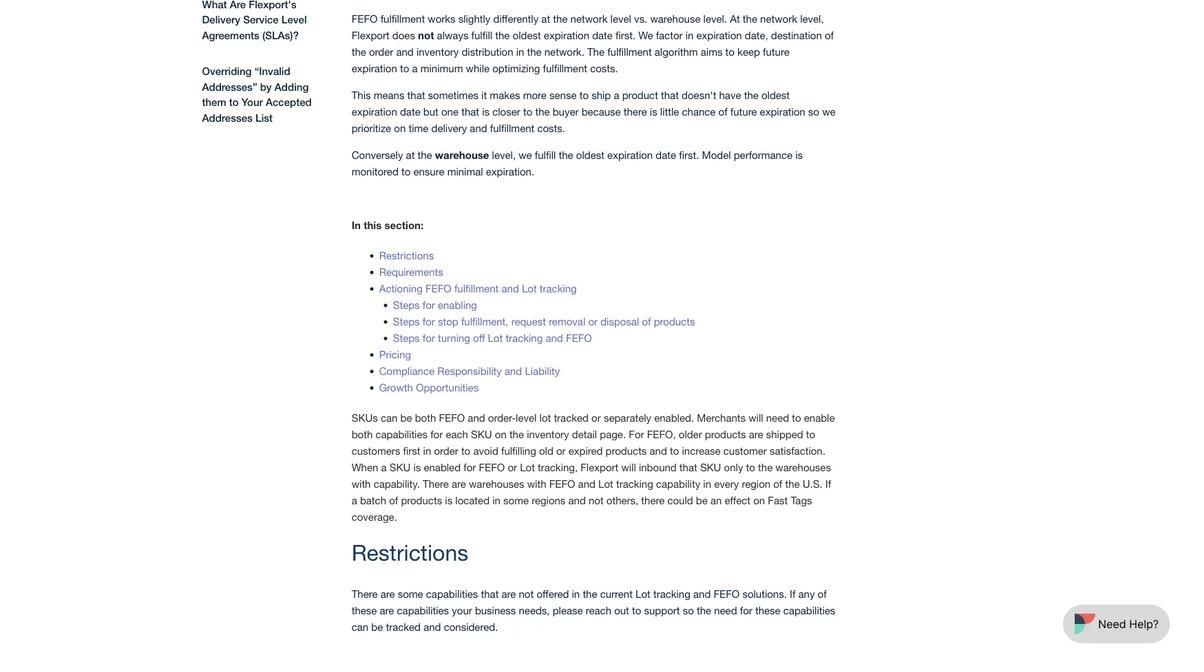 Task type: describe. For each thing, give the bounding box(es) containing it.
any
[[799, 588, 815, 600]]

at inside fefo fulfillment works slightly differently at the network level vs. warehouse level. at the network level, flexport does
[[542, 12, 551, 25]]

little
[[661, 105, 680, 118]]

0 horizontal spatial sku
[[390, 462, 411, 474]]

2 steps from the top
[[393, 316, 420, 328]]

your
[[452, 605, 472, 617]]

so inside there are some capabilities that are not offered in the current lot tracking and fefo solutions. if any of these are capabilities your business needs, please reach out to support so the need for these capabilities can be tracked and considered.
[[683, 605, 694, 617]]

can inside there are some capabilities that are not offered in the current lot tracking and fefo solutions. if any of these are capabilities your business needs, please reach out to support so the need for these capabilities can be tracked and considered.
[[352, 621, 369, 633]]

slightly
[[459, 12, 491, 25]]

differently
[[494, 12, 539, 25]]

and up inbound
[[650, 445, 667, 457]]

your
[[242, 96, 263, 109]]

is down it
[[482, 105, 490, 118]]

them
[[202, 96, 226, 109]]

0 vertical spatial not
[[418, 29, 434, 41]]

expiration up network.
[[544, 29, 590, 41]]

that inside there are some capabilities that are not offered in the current lot tracking and fefo solutions. if any of these are capabilities your business needs, please reach out to support so the need for these capabilities can be tracked and considered.
[[481, 588, 499, 600]]

adding
[[275, 81, 309, 93]]

requirements
[[379, 266, 444, 278]]

and down the steps for stop fulfillment, request removal or disposal of products link
[[546, 332, 563, 344]]

tracking,
[[538, 462, 578, 474]]

to down fefo,
[[670, 445, 680, 457]]

fefo inside fefo fulfillment works slightly differently at the network level vs. warehouse level. at the network level, flexport does
[[352, 12, 378, 25]]

ensure
[[414, 165, 445, 177]]

effect
[[725, 495, 751, 507]]

date inside always fulfill the oldest expiration date first. we factor in expiration date, destination of the order and inventory distribution in the network. the fulfillment algorithm aims to keep future expiration to a minimum while optimizing fulfillment costs.
[[593, 29, 613, 41]]

fast
[[768, 495, 788, 507]]

requirements link
[[379, 266, 444, 278]]

off
[[473, 332, 485, 344]]

customer
[[724, 445, 767, 457]]

this
[[352, 89, 371, 101]]

2 with from the left
[[528, 478, 547, 490]]

future inside always fulfill the oldest expiration date first. we factor in expiration date, destination of the order and inventory distribution in the network. the fulfillment algorithm aims to keep future expiration to a minimum while optimizing fulfillment costs.
[[763, 46, 790, 58]]

the up reach
[[583, 588, 598, 600]]

some inside skus can be both fefo and order-level lot tracked or separately enabled. merchants will need to enable both capabilities for each sku on the inventory detail page. for fefo, older products are shipped to customers first in order to avoid fulfilling old or expired products and to increase customer satisfaction. when a sku is enabled for fefo or lot tracking, flexport will inbound that sku only to the warehouses with capability. there are warehouses with fefo and lot tracking capability in every region of the u.s. if a batch of products is located in some regions and not others, there could be an effect on fast tags coverage.
[[504, 495, 529, 507]]

the up network.
[[553, 12, 568, 25]]

every
[[715, 478, 739, 490]]

enable
[[805, 412, 835, 424]]

tracking up removal
[[540, 283, 577, 295]]

0 vertical spatial be
[[401, 412, 412, 424]]

the right at
[[743, 12, 758, 25]]

a left batch on the left
[[352, 495, 357, 507]]

tracking down request
[[506, 332, 543, 344]]

and up request
[[502, 283, 519, 295]]

doesn't
[[682, 89, 717, 101]]

and left order-
[[468, 412, 485, 424]]

not inside there are some capabilities that are not offered in the current lot tracking and fefo solutions. if any of these are capabilities your business needs, please reach out to support so the need for these capabilities can be tracked and considered.
[[519, 588, 534, 600]]

located
[[456, 495, 490, 507]]

are
[[230, 0, 246, 10]]

fulfill inside always fulfill the oldest expiration date first. we factor in expiration date, destination of the order and inventory distribution in the network. the fulfillment algorithm aims to keep future expiration to a minimum while optimizing fulfillment costs.
[[472, 29, 493, 41]]

the up optimizing
[[527, 46, 542, 58]]

enabled.
[[655, 412, 694, 424]]

always
[[437, 29, 469, 41]]

customers
[[352, 445, 400, 457]]

fulfillment down network.
[[543, 62, 588, 74]]

expiration down level.
[[697, 29, 742, 41]]

detail
[[572, 429, 597, 441]]

that up little
[[661, 89, 679, 101]]

u.s.
[[803, 478, 823, 490]]

to right only
[[747, 462, 756, 474]]

in
[[352, 219, 361, 232]]

actioning
[[379, 283, 423, 295]]

skus can be both fefo and order-level lot tracked or separately enabled. merchants will need to enable both capabilities for each sku on the inventory detail page. for fefo, older products are shipped to customers first in order to avoid fulfilling old or expired products and to increase customer satisfaction. when a sku is enabled for fefo or lot tracking, flexport will inbound that sku only to the warehouses with capability. there are warehouses with fefo and lot tracking capability in every region of the u.s. if a batch of products is located in some regions and not others, there could be an effect on fast tags coverage.
[[352, 412, 835, 523]]

for down the steps for enabling link
[[423, 316, 435, 328]]

what are flexport's delivery service level agreements (slas)? link
[[195, 0, 331, 50]]

of inside restrictions requirements actioning fefo fulfillment and lot tracking steps for enabling steps for stop fulfillment, request removal or disposal of products steps for turning off lot tracking and fefo pricing compliance responsibility and liability growth opportunities
[[642, 316, 651, 328]]

capabilities down any
[[784, 605, 836, 617]]

ship
[[592, 89, 611, 101]]

of inside always fulfill the oldest expiration date first. we factor in expiration date, destination of the order and inventory distribution in the network. the fulfillment algorithm aims to keep future expiration to a minimum while optimizing fulfillment costs.
[[825, 29, 834, 41]]

current
[[601, 588, 633, 600]]

addresses"
[[202, 81, 257, 93]]

1 network from the left
[[571, 12, 608, 25]]

of inside this means that sometimes it makes more sense to ship a product that doesn't have the oldest expiration date but one that is closer to the buyer because there is little chance of future expiration so we prioritize on time delivery and fulfillment costs.
[[719, 105, 728, 118]]

for left turning
[[423, 332, 435, 344]]

lot right off
[[488, 332, 503, 344]]

oldest inside this means that sometimes it makes more sense to ship a product that doesn't have the oldest expiration date but one that is closer to the buyer because there is little chance of future expiration so we prioritize on time delivery and fulfillment costs.
[[762, 89, 790, 101]]

a down customers
[[381, 462, 387, 474]]

the inside level, we fulfill the oldest expiration date first. model performance is monitored to ensure minimal expiration.
[[559, 149, 574, 161]]

is left the located
[[445, 495, 453, 507]]

and inside this means that sometimes it makes more sense to ship a product that doesn't have the oldest expiration date but one that is closer to the buyer because there is little chance of future expiration so we prioritize on time delivery and fulfillment costs.
[[470, 122, 488, 134]]

have
[[720, 89, 742, 101]]

there inside this means that sometimes it makes more sense to ship a product that doesn't have the oldest expiration date but one that is closer to the buyer because there is little chance of future expiration so we prioritize on time delivery and fulfillment costs.
[[624, 105, 647, 118]]

an
[[711, 495, 722, 507]]

sometimes
[[428, 89, 479, 101]]

warehouse inside fefo fulfillment works slightly differently at the network level vs. warehouse level. at the network level, flexport does
[[651, 12, 701, 25]]

2 horizontal spatial on
[[754, 495, 766, 507]]

enabling
[[438, 299, 477, 311]]

pricing
[[379, 349, 411, 361]]

inventory inside always fulfill the oldest expiration date first. we factor in expiration date, destination of the order and inventory distribution in the network. the fulfillment algorithm aims to keep future expiration to a minimum while optimizing fulfillment costs.
[[417, 46, 459, 58]]

and down "expired"
[[578, 478, 596, 490]]

to inside level, we fulfill the oldest expiration date first. model performance is monitored to ensure minimal expiration.
[[402, 165, 411, 177]]

in right the located
[[493, 495, 501, 507]]

of down capability.
[[389, 495, 398, 507]]

removal
[[549, 316, 586, 328]]

a inside this means that sometimes it makes more sense to ship a product that doesn't have the oldest expiration date but one that is closer to the buyer because there is little chance of future expiration so we prioritize on time delivery and fulfillment costs.
[[614, 89, 620, 101]]

to down enable
[[807, 429, 816, 441]]

in right "first" on the left of page
[[423, 445, 431, 457]]

it
[[482, 89, 487, 101]]

there inside there are some capabilities that are not offered in the current lot tracking and fefo solutions. if any of these are capabilities your business needs, please reach out to support so the need for these capabilities can be tracked and considered.
[[352, 588, 378, 600]]

inventory inside skus can be both fefo and order-level lot tracked or separately enabled. merchants will need to enable both capabilities for each sku on the inventory detail page. for fefo, older products are shipped to customers first in order to avoid fulfilling old or expired products and to increase customer satisfaction. when a sku is enabled for fefo or lot tracking, flexport will inbound that sku only to the warehouses with capability. there are warehouses with fefo and lot tracking capability in every region of the u.s. if a batch of products is located in some regions and not others, there could be an effect on fast tags coverage.
[[527, 429, 569, 441]]

fulfillment inside fefo fulfillment works slightly differently at the network level vs. warehouse level. at the network level, flexport does
[[381, 12, 425, 25]]

lot
[[540, 412, 551, 424]]

what are flexport's delivery service level agreements (slas)?
[[202, 0, 307, 41]]

oldest inside always fulfill the oldest expiration date first. we factor in expiration date, destination of the order and inventory distribution in the network. the fulfillment algorithm aims to keep future expiration to a minimum while optimizing fulfillment costs.
[[513, 29, 541, 41]]

expiration up this
[[352, 62, 397, 74]]

there are some capabilities that are not offered in the current lot tracking and fefo solutions. if any of these are capabilities your business needs, please reach out to support so the need for these capabilities can be tracked and considered.
[[352, 588, 836, 633]]

level inside skus can be both fefo and order-level lot tracked or separately enabled. merchants will need to enable both capabilities for each sku on the inventory detail page. for fefo, older products are shipped to customers first in order to avoid fulfilling old or expired products and to increase customer satisfaction. when a sku is enabled for fefo or lot tracking, flexport will inbound that sku only to the warehouses with capability. there are warehouses with fefo and lot tracking capability in every region of the u.s. if a batch of products is located in some regions and not others, there could be an effect on fast tags coverage.
[[516, 412, 537, 424]]

turning
[[438, 332, 471, 344]]

and left considered.
[[424, 621, 441, 633]]

2 network from the left
[[761, 12, 798, 25]]

pricing link
[[379, 349, 411, 361]]

disposal
[[601, 316, 640, 328]]

monitored
[[352, 165, 399, 177]]

in right factor
[[686, 29, 694, 41]]

there inside skus can be both fefo and order-level lot tracked or separately enabled. merchants will need to enable both capabilities for each sku on the inventory detail page. for fefo, older products are shipped to customers first in order to avoid fulfilling old or expired products and to increase customer satisfaction. when a sku is enabled for fefo or lot tracking, flexport will inbound that sku only to the warehouses with capability. there are warehouses with fefo and lot tracking capability in every region of the u.s. if a batch of products is located in some regions and not others, there could be an effect on fast tags coverage.
[[423, 478, 449, 490]]

minimal
[[448, 165, 483, 177]]

of inside there are some capabilities that are not offered in the current lot tracking and fefo solutions. if any of these are capabilities your business needs, please reach out to support so the need for these capabilities can be tracked and considered.
[[818, 588, 827, 600]]

level inside fefo fulfillment works slightly differently at the network level vs. warehouse level. at the network level, flexport does
[[611, 12, 632, 25]]

merchants
[[697, 412, 746, 424]]

closer
[[493, 105, 521, 118]]

or down fulfilling
[[508, 462, 517, 474]]

or right old
[[557, 445, 566, 457]]

1 steps from the top
[[393, 299, 420, 311]]

expiration up 'prioritize'
[[352, 105, 397, 118]]

inbound
[[639, 462, 677, 474]]

the
[[588, 46, 605, 58]]

lot down fulfilling
[[520, 462, 535, 474]]

some inside there are some capabilities that are not offered in the current lot tracking and fefo solutions. if any of these are capabilities your business needs, please reach out to support so the need for these capabilities can be tracked and considered.
[[398, 588, 423, 600]]

that right one
[[462, 105, 480, 118]]

fulfill inside level, we fulfill the oldest expiration date first. model performance is monitored to ensure minimal expiration.
[[535, 149, 556, 161]]

1 horizontal spatial sku
[[471, 429, 492, 441]]

and left solutions.
[[694, 588, 711, 600]]

tracking inside there are some capabilities that are not offered in the current lot tracking and fefo solutions. if any of these are capabilities your business needs, please reach out to support so the need for these capabilities can be tracked and considered.
[[654, 588, 691, 600]]

2 horizontal spatial sku
[[701, 462, 722, 474]]

to left ship
[[580, 89, 589, 101]]

the up tags
[[786, 478, 800, 490]]

and right "regions"
[[569, 495, 586, 507]]

so inside this means that sometimes it makes more sense to ship a product that doesn't have the oldest expiration date but one that is closer to the buyer because there is little chance of future expiration so we prioritize on time delivery and fulfillment costs.
[[809, 105, 820, 118]]

to up shipped
[[792, 412, 802, 424]]

products down capability.
[[401, 495, 442, 507]]

for down avoid
[[464, 462, 476, 474]]

skus
[[352, 412, 378, 424]]

for left enabling
[[423, 299, 435, 311]]

what
[[202, 0, 227, 10]]

addresses
[[202, 112, 253, 124]]

first. inside always fulfill the oldest expiration date first. we factor in expiration date, destination of the order and inventory distribution in the network. the fulfillment algorithm aims to keep future expiration to a minimum while optimizing fulfillment costs.
[[616, 29, 636, 41]]

batch
[[360, 495, 387, 507]]

page.
[[600, 429, 626, 441]]

time
[[409, 122, 429, 134]]

each
[[446, 429, 468, 441]]

3 steps from the top
[[393, 332, 420, 344]]

the down more
[[536, 105, 550, 118]]

tracked inside skus can be both fefo and order-level lot tracked or separately enabled. merchants will need to enable both capabilities for each sku on the inventory detail page. for fefo, older products are shipped to customers first in order to avoid fulfilling old or expired products and to increase customer satisfaction. when a sku is enabled for fefo or lot tracking, flexport will inbound that sku only to the warehouses with capability. there are warehouses with fefo and lot tracking capability in every region of the u.s. if a batch of products is located in some regions and not others, there could be an effect on fast tags coverage.
[[554, 412, 589, 424]]

business
[[475, 605, 516, 617]]

or up detail
[[592, 412, 601, 424]]

1 vertical spatial both
[[352, 429, 373, 441]]

the up region
[[759, 462, 773, 474]]

0 vertical spatial will
[[749, 412, 764, 424]]

in up an
[[704, 478, 712, 490]]

capabilities inside skus can be both fefo and order-level lot tracked or separately enabled. merchants will need to enable both capabilities for each sku on the inventory detail page. for fefo, older products are shipped to customers first in order to avoid fulfilling old or expired products and to increase customer satisfaction. when a sku is enabled for fefo or lot tracking, flexport will inbound that sku only to the warehouses with capability. there are warehouses with fefo and lot tracking capability in every region of the u.s. if a batch of products is located in some regions and not others, there could be an effect on fast tags coverage.
[[376, 429, 428, 441]]

expiration up performance
[[760, 105, 806, 118]]

overriding
[[202, 65, 252, 78]]

minimum
[[421, 62, 463, 74]]

oldest inside level, we fulfill the oldest expiration date first. model performance is monitored to ensure minimal expiration.
[[577, 149, 605, 161]]

is left little
[[650, 105, 658, 118]]

out
[[615, 605, 630, 617]]

that up but
[[408, 89, 425, 101]]

or inside restrictions requirements actioning fefo fulfillment and lot tracking steps for enabling steps for stop fulfillment, request removal or disposal of products steps for turning off lot tracking and fefo pricing compliance responsibility and liability growth opportunities
[[589, 316, 598, 328]]

does
[[393, 29, 415, 41]]

aims
[[701, 46, 723, 58]]

list
[[256, 112, 273, 124]]

opportunities
[[416, 382, 479, 394]]

the down the differently
[[496, 29, 510, 41]]

there inside skus can be both fefo and order-level lot tracked or separately enabled. merchants will need to enable both capabilities for each sku on the inventory detail page. for fefo, older products are shipped to customers first in order to avoid fulfilling old or expired products and to increase customer satisfaction. when a sku is enabled for fefo or lot tracking, flexport will inbound that sku only to the warehouses with capability. there are warehouses with fefo and lot tracking capability in every region of the u.s. if a batch of products is located in some regions and not others, there could be an effect on fast tags coverage.
[[642, 495, 665, 507]]

delivery
[[202, 13, 241, 26]]

expired
[[569, 445, 603, 457]]

product
[[623, 89, 659, 101]]

capability.
[[374, 478, 420, 490]]

means
[[374, 89, 405, 101]]



Task type: vqa. For each thing, say whether or not it's contained in the screenshot.
the bottommost date
yes



Task type: locate. For each thing, give the bounding box(es) containing it.
lot up request
[[522, 283, 537, 295]]

regions
[[532, 495, 566, 507]]

oldest down this means that sometimes it makes more sense to ship a product that doesn't have the oldest expiration date but one that is closer to the buyer because there is little chance of future expiration so we prioritize on time delivery and fulfillment costs. at the top
[[577, 149, 605, 161]]

compliance
[[379, 365, 435, 377]]

1 horizontal spatial order
[[434, 445, 459, 457]]

future inside this means that sometimes it makes more sense to ship a product that doesn't have the oldest expiration date but one that is closer to the buyer because there is little chance of future expiration so we prioritize on time delivery and fulfillment costs.
[[731, 105, 757, 118]]

order inside always fulfill the oldest expiration date first. we factor in expiration date, destination of the order and inventory distribution in the network. the fulfillment algorithm aims to keep future expiration to a minimum while optimizing fulfillment costs.
[[369, 46, 394, 58]]

0 vertical spatial tracked
[[554, 412, 589, 424]]

and left liability
[[505, 365, 522, 377]]

is inside level, we fulfill the oldest expiration date first. model performance is monitored to ensure minimal expiration.
[[796, 149, 803, 161]]

0 vertical spatial warehouses
[[776, 462, 832, 474]]

0 vertical spatial level,
[[801, 12, 824, 25]]

the
[[553, 12, 568, 25], [743, 12, 758, 25], [496, 29, 510, 41], [352, 46, 366, 58], [527, 46, 542, 58], [745, 89, 759, 101], [536, 105, 550, 118], [418, 149, 432, 161], [559, 149, 574, 161], [510, 429, 524, 441], [759, 462, 773, 474], [786, 478, 800, 490], [583, 588, 598, 600], [697, 605, 712, 617]]

if inside skus can be both fefo and order-level lot tracked or separately enabled. merchants will need to enable both capabilities for each sku on the inventory detail page. for fefo, older products are shipped to customers first in order to avoid fulfilling old or expired products and to increase customer satisfaction. when a sku is enabled for fefo or lot tracking, flexport will inbound that sku only to the warehouses with capability. there are warehouses with fefo and lot tracking capability in every region of the u.s. if a batch of products is located in some regions and not others, there could be an effect on fast tags coverage.
[[826, 478, 832, 490]]

1 vertical spatial if
[[790, 588, 796, 600]]

that up "business"
[[481, 588, 499, 600]]

oldest down the differently
[[513, 29, 541, 41]]

need up shipped
[[767, 412, 790, 424]]

conversely
[[352, 149, 403, 161]]

there left "could"
[[642, 495, 665, 507]]

there
[[423, 478, 449, 490], [352, 588, 378, 600]]

1 vertical spatial inventory
[[527, 429, 569, 441]]

steps for enabling link
[[393, 299, 477, 311]]

date down little
[[656, 149, 677, 161]]

while
[[466, 62, 490, 74]]

0 horizontal spatial will
[[622, 462, 636, 474]]

on down region
[[754, 495, 766, 507]]

1 horizontal spatial so
[[809, 105, 820, 118]]

1 horizontal spatial inventory
[[527, 429, 569, 441]]

restrictions for restrictions requirements actioning fefo fulfillment and lot tracking steps for enabling steps for stop fulfillment, request removal or disposal of products steps for turning off lot tracking and fefo pricing compliance responsibility and liability growth opportunities
[[379, 249, 434, 262]]

at right the differently
[[542, 12, 551, 25]]

actioning fefo fulfillment and lot tracking link
[[379, 283, 577, 295]]

support
[[645, 605, 680, 617]]

1 vertical spatial some
[[398, 588, 423, 600]]

is right performance
[[796, 149, 803, 161]]

order inside skus can be both fefo and order-level lot tracked or separately enabled. merchants will need to enable both capabilities for each sku on the inventory detail page. for fefo, older products are shipped to customers first in order to avoid fulfilling old or expired products and to increase customer satisfaction. when a sku is enabled for fefo or lot tracking, flexport will inbound that sku only to the warehouses with capability. there are warehouses with fefo and lot tracking capability in every region of the u.s. if a batch of products is located in some regions and not others, there could be an effect on fast tags coverage.
[[434, 445, 459, 457]]

warehouses down satisfaction.
[[776, 462, 832, 474]]

and right delivery
[[470, 122, 488, 134]]

to down more
[[524, 105, 533, 118]]

flexport left does
[[352, 29, 390, 41]]

level, inside fefo fulfillment works slightly differently at the network level vs. warehouse level. at the network level, flexport does
[[801, 12, 824, 25]]

1 vertical spatial date
[[400, 105, 421, 118]]

0 vertical spatial restrictions
[[379, 249, 434, 262]]

of right any
[[818, 588, 827, 600]]

of
[[825, 29, 834, 41], [719, 105, 728, 118], [642, 316, 651, 328], [774, 478, 783, 490], [389, 495, 398, 507], [818, 588, 827, 600]]

costs.
[[591, 62, 618, 74], [538, 122, 566, 134]]

1 horizontal spatial network
[[761, 12, 798, 25]]

works
[[428, 12, 456, 25]]

1 horizontal spatial some
[[504, 495, 529, 507]]

be inside there are some capabilities that are not offered in the current lot tracking and fefo solutions. if any of these are capabilities your business needs, please reach out to support so the need for these capabilities can be tracked and considered.
[[372, 621, 383, 633]]

solutions.
[[743, 588, 787, 600]]

shipped
[[767, 429, 804, 441]]

fulfillment down "closer"
[[490, 122, 535, 134]]

flexport's
[[249, 0, 297, 10]]

offered
[[537, 588, 569, 600]]

1 horizontal spatial warehouse
[[651, 12, 701, 25]]

0 horizontal spatial costs.
[[538, 122, 566, 134]]

network up always fulfill the oldest expiration date first. we factor in expiration date, destination of the order and inventory distribution in the network. the fulfillment algorithm aims to keep future expiration to a minimum while optimizing fulfillment costs. at the top
[[571, 12, 608, 25]]

1 these from the left
[[352, 605, 377, 617]]

performance
[[734, 149, 793, 161]]

the right have
[[745, 89, 759, 101]]

0 horizontal spatial warehouses
[[469, 478, 525, 490]]

0 horizontal spatial be
[[372, 621, 383, 633]]

1 horizontal spatial we
[[823, 105, 836, 118]]

warehouse up minimal
[[435, 149, 489, 161]]

1 vertical spatial will
[[622, 462, 636, 474]]

avoid
[[474, 445, 499, 457]]

0 horizontal spatial we
[[519, 149, 532, 161]]

products down merchants
[[705, 429, 747, 441]]

0 vertical spatial need
[[767, 412, 790, 424]]

steps down the steps for enabling link
[[393, 316, 420, 328]]

flexport inside skus can be both fefo and order-level lot tracked or separately enabled. merchants will need to enable both capabilities for each sku on the inventory detail page. for fefo, older products are shipped to customers first in order to avoid fulfilling old or expired products and to increase customer satisfaction. when a sku is enabled for fefo or lot tracking, flexport will inbound that sku only to the warehouses with capability. there are warehouses with fefo and lot tracking capability in every region of the u.s. if a batch of products is located in some regions and not others, there could be an effect on fast tags coverage.
[[581, 462, 619, 474]]

0 vertical spatial date
[[593, 29, 613, 41]]

0 horizontal spatial fulfill
[[472, 29, 493, 41]]

at up ensure
[[406, 149, 415, 161]]

0 horizontal spatial warehouse
[[435, 149, 489, 161]]

factor
[[656, 29, 683, 41]]

flexport
[[352, 29, 390, 41], [581, 462, 619, 474]]

capabilities
[[376, 429, 428, 441], [426, 588, 478, 600], [397, 605, 449, 617], [784, 605, 836, 617]]

warehouse up factor
[[651, 12, 701, 25]]

1 horizontal spatial if
[[826, 478, 832, 490]]

with up "regions"
[[528, 478, 547, 490]]

tags
[[791, 495, 813, 507]]

flexport down "expired"
[[581, 462, 619, 474]]

fulfillment up does
[[381, 12, 425, 25]]

older
[[679, 429, 703, 441]]

1 vertical spatial there
[[642, 495, 665, 507]]

to inside "overriding "invalid addresses" by adding them to your accepted addresses list"
[[229, 96, 239, 109]]

tracked inside there are some capabilities that are not offered in the current lot tracking and fefo solutions. if any of these are capabilities your business needs, please reach out to support so the need for these capabilities can be tracked and considered.
[[386, 621, 421, 633]]

1 vertical spatial oldest
[[762, 89, 790, 101]]

0 horizontal spatial these
[[352, 605, 377, 617]]

date inside this means that sometimes it makes more sense to ship a product that doesn't have the oldest expiration date but one that is closer to the buyer because there is little chance of future expiration so we prioritize on time delivery and fulfillment costs.
[[400, 105, 421, 118]]

1 vertical spatial fulfill
[[535, 149, 556, 161]]

this means that sometimes it makes more sense to ship a product that doesn't have the oldest expiration date but one that is closer to the buyer because there is little chance of future expiration so we prioritize on time delivery and fulfillment costs.
[[352, 89, 836, 134]]

2 vertical spatial not
[[519, 588, 534, 600]]

1 horizontal spatial need
[[767, 412, 790, 424]]

prioritize
[[352, 122, 391, 134]]

restrictions for restrictions
[[352, 541, 475, 566]]

overriding "invalid addresses" by adding them to your accepted addresses list
[[202, 65, 312, 124]]

1 vertical spatial flexport
[[581, 462, 619, 474]]

to down each
[[462, 445, 471, 457]]

not inside skus can be both fefo and order-level lot tracked or separately enabled. merchants will need to enable both capabilities for each sku on the inventory detail page. for fefo, older products are shipped to customers first in order to avoid fulfilling old or expired products and to increase customer satisfaction. when a sku is enabled for fefo or lot tracking, flexport will inbound that sku only to the warehouses with capability. there are warehouses with fefo and lot tracking capability in every region of the u.s. if a batch of products is located in some regions and not others, there could be an effect on fast tags coverage.
[[589, 495, 604, 507]]

0 horizontal spatial with
[[352, 478, 371, 490]]

if inside there are some capabilities that are not offered in the current lot tracking and fefo solutions. if any of these are capabilities your business needs, please reach out to support so the need for these capabilities can be tracked and considered.
[[790, 588, 796, 600]]

1 vertical spatial warehouses
[[469, 478, 525, 490]]

0 vertical spatial there
[[624, 105, 647, 118]]

to right out at the right bottom of page
[[632, 605, 642, 617]]

is down "first" on the left of page
[[414, 462, 421, 474]]

0 vertical spatial we
[[823, 105, 836, 118]]

0 horizontal spatial on
[[394, 122, 406, 134]]

0 horizontal spatial order
[[369, 46, 394, 58]]

0 horizontal spatial can
[[352, 621, 369, 633]]

tracked left considered.
[[386, 621, 421, 633]]

future down date,
[[763, 46, 790, 58]]

0 horizontal spatial inventory
[[417, 46, 459, 58]]

0 vertical spatial oldest
[[513, 29, 541, 41]]

restrictions down coverage. at the left bottom of page
[[352, 541, 475, 566]]

0 horizontal spatial level
[[516, 412, 537, 424]]

region
[[742, 478, 771, 490]]

first. left we
[[616, 29, 636, 41]]

tracking up others,
[[617, 478, 654, 490]]

0 vertical spatial can
[[381, 412, 398, 424]]

on inside this means that sometimes it makes more sense to ship a product that doesn't have the oldest expiration date but one that is closer to the buyer because there is little chance of future expiration so we prioritize on time delivery and fulfillment costs.
[[394, 122, 406, 134]]

the right support
[[697, 605, 712, 617]]

steps for stop fulfillment, request removal or disposal of products link
[[393, 316, 695, 328]]

network
[[571, 12, 608, 25], [761, 12, 798, 25]]

fulfill
[[472, 29, 493, 41], [535, 149, 556, 161]]

distribution
[[462, 46, 514, 58]]

needs,
[[519, 605, 550, 617]]

1 horizontal spatial first.
[[679, 149, 700, 161]]

delivery
[[432, 122, 467, 134]]

are
[[749, 429, 764, 441], [452, 478, 466, 490], [381, 588, 395, 600], [502, 588, 516, 600], [380, 605, 394, 617]]

for
[[629, 429, 645, 441]]

capability
[[657, 478, 701, 490]]

fefo fulfillment works slightly differently at the network level vs. warehouse level. at the network level, flexport does
[[352, 12, 824, 41]]

1 horizontal spatial not
[[519, 588, 534, 600]]

a right ship
[[614, 89, 620, 101]]

1 horizontal spatial at
[[542, 12, 551, 25]]

2 horizontal spatial not
[[589, 495, 604, 507]]

1 horizontal spatial these
[[756, 605, 781, 617]]

the inside conversely at the warehouse
[[418, 149, 432, 161]]

1 horizontal spatial will
[[749, 412, 764, 424]]

need inside there are some capabilities that are not offered in the current lot tracking and fefo solutions. if any of these are capabilities your business needs, please reach out to support so the need for these capabilities can be tracked and considered.
[[715, 605, 738, 617]]

capabilities up your
[[426, 588, 478, 600]]

2 horizontal spatial date
[[656, 149, 677, 161]]

1 horizontal spatial level
[[611, 12, 632, 25]]

1 with from the left
[[352, 478, 371, 490]]

restrictions link
[[379, 249, 434, 262]]

costs. inside always fulfill the oldest expiration date first. we factor in expiration date, destination of the order and inventory distribution in the network. the fulfillment algorithm aims to keep future expiration to a minimum while optimizing fulfillment costs.
[[591, 62, 618, 74]]

1 horizontal spatial costs.
[[591, 62, 618, 74]]

2 these from the left
[[756, 605, 781, 617]]

sense
[[550, 89, 577, 101]]

fulfillment up enabling
[[455, 283, 499, 295]]

inventory up minimum
[[417, 46, 459, 58]]

1 vertical spatial so
[[683, 605, 694, 617]]

increase
[[682, 445, 721, 457]]

date inside level, we fulfill the oldest expiration date first. model performance is monitored to ensure minimal expiration.
[[656, 149, 677, 161]]

need inside skus can be both fefo and order-level lot tracked or separately enabled. merchants will need to enable both capabilities for each sku on the inventory detail page. for fefo, older products are shipped to customers first in order to avoid fulfilling old or expired products and to increase customer satisfaction. when a sku is enabled for fefo or lot tracking, flexport will inbound that sku only to the warehouses with capability. there are warehouses with fefo and lot tracking capability in every region of the u.s. if a batch of products is located in some regions and not others, there could be an effect on fast tags coverage.
[[767, 412, 790, 424]]

for left each
[[431, 429, 443, 441]]

in up optimizing
[[516, 46, 525, 58]]

section:
[[385, 219, 424, 232]]

tracking up support
[[654, 588, 691, 600]]

2 vertical spatial oldest
[[577, 149, 605, 161]]

need right support
[[715, 605, 738, 617]]

2 vertical spatial steps
[[393, 332, 420, 344]]

0 vertical spatial at
[[542, 12, 551, 25]]

lot up support
[[636, 588, 651, 600]]

1 horizontal spatial there
[[423, 478, 449, 490]]

vs.
[[635, 12, 648, 25]]

restrictions inside restrictions requirements actioning fefo fulfillment and lot tracking steps for enabling steps for stop fulfillment, request removal or disposal of products steps for turning off lot tracking and fefo pricing compliance responsibility and liability growth opportunities
[[379, 249, 434, 262]]

reach
[[586, 605, 612, 617]]

0 vertical spatial level
[[611, 12, 632, 25]]

order down does
[[369, 46, 394, 58]]

considered.
[[444, 621, 498, 633]]

expiration down because
[[608, 149, 653, 161]]

at
[[542, 12, 551, 25], [406, 149, 415, 161]]

1 horizontal spatial date
[[593, 29, 613, 41]]

1 horizontal spatial future
[[763, 46, 790, 58]]

2 vertical spatial date
[[656, 149, 677, 161]]

costs. inside this means that sometimes it makes more sense to ship a product that doesn't have the oldest expiration date but one that is closer to the buyer because there is little chance of future expiration so we prioritize on time delivery and fulfillment costs.
[[538, 122, 566, 134]]

we inside level, we fulfill the oldest expiration date first. model performance is monitored to ensure minimal expiration.
[[519, 149, 532, 161]]

buyer
[[553, 105, 579, 118]]

others,
[[607, 495, 639, 507]]

costs. down "the" at top
[[591, 62, 618, 74]]

2 vertical spatial be
[[372, 621, 383, 633]]

fefo inside there are some capabilities that are not offered in the current lot tracking and fefo solutions. if any of these are capabilities your business needs, please reach out to support so the need for these capabilities can be tracked and considered.
[[714, 588, 740, 600]]

1 vertical spatial need
[[715, 605, 738, 617]]

not right does
[[418, 29, 434, 41]]

model
[[702, 149, 731, 161]]

makes
[[490, 89, 521, 101]]

separately
[[604, 412, 652, 424]]

for inside there are some capabilities that are not offered in the current lot tracking and fefo solutions. if any of these are capabilities your business needs, please reach out to support so the need for these capabilities can be tracked and considered.
[[740, 605, 753, 617]]

capabilities left your
[[397, 605, 449, 617]]

not left others,
[[589, 495, 604, 507]]

for down solutions.
[[740, 605, 753, 617]]

at inside conversely at the warehouse
[[406, 149, 415, 161]]

0 vertical spatial inventory
[[417, 46, 459, 58]]

algorithm
[[655, 46, 698, 58]]

one
[[442, 105, 459, 118]]

this
[[364, 219, 382, 232]]

of down have
[[719, 105, 728, 118]]

some
[[504, 495, 529, 507], [398, 588, 423, 600]]

a
[[412, 62, 418, 74], [614, 89, 620, 101], [381, 462, 387, 474], [352, 495, 357, 507]]

1 vertical spatial costs.
[[538, 122, 566, 134]]

that
[[408, 89, 425, 101], [661, 89, 679, 101], [462, 105, 480, 118], [680, 462, 698, 474], [481, 588, 499, 600]]

both down growth opportunities link
[[415, 412, 436, 424]]

inventory up old
[[527, 429, 569, 441]]

in this section:
[[352, 219, 427, 232]]

that up capability
[[680, 462, 698, 474]]

1 horizontal spatial on
[[495, 429, 507, 441]]

products inside restrictions requirements actioning fefo fulfillment and lot tracking steps for enabling steps for stop fulfillment, request removal or disposal of products steps for turning off lot tracking and fefo pricing compliance responsibility and liability growth opportunities
[[654, 316, 695, 328]]

the up this
[[352, 46, 366, 58]]

need
[[767, 412, 790, 424], [715, 605, 738, 617]]

growth opportunities link
[[379, 382, 479, 394]]

1 horizontal spatial both
[[415, 412, 436, 424]]

0 vertical spatial both
[[415, 412, 436, 424]]

0 vertical spatial warehouse
[[651, 12, 701, 25]]

0 horizontal spatial there
[[352, 588, 378, 600]]

restrictions requirements actioning fefo fulfillment and lot tracking steps for enabling steps for stop fulfillment, request removal or disposal of products steps for turning off lot tracking and fefo pricing compliance responsibility and liability growth opportunities
[[379, 249, 695, 394]]

sku up capability.
[[390, 462, 411, 474]]

tracking inside skus can be both fefo and order-level lot tracked or separately enabled. merchants will need to enable both capabilities for each sku on the inventory detail page. for fefo, older products are shipped to customers first in order to avoid fulfilling old or expired products and to increase customer satisfaction. when a sku is enabled for fefo or lot tracking, flexport will inbound that sku only to the warehouses with capability. there are warehouses with fefo and lot tracking capability in every region of the u.s. if a batch of products is located in some regions and not others, there could be an effect on fast tags coverage.
[[617, 478, 654, 490]]

lot
[[522, 283, 537, 295], [488, 332, 503, 344], [520, 462, 535, 474], [599, 478, 614, 490], [636, 588, 651, 600]]

warehouse
[[651, 12, 701, 25], [435, 149, 489, 161]]

0 vertical spatial fulfill
[[472, 29, 493, 41]]

the up fulfilling
[[510, 429, 524, 441]]

to right aims
[[726, 46, 735, 58]]

of up the fast
[[774, 478, 783, 490]]

fulfillment inside this means that sometimes it makes more sense to ship a product that doesn't have the oldest expiration date but one that is closer to the buyer because there is little chance of future expiration so we prioritize on time delivery and fulfillment costs.
[[490, 122, 535, 134]]

level left lot
[[516, 412, 537, 424]]

that inside skus can be both fefo and order-level lot tracked or separately enabled. merchants will need to enable both capabilities for each sku on the inventory detail page. for fefo, older products are shipped to customers first in order to avoid fulfilling old or expired products and to increase customer satisfaction. when a sku is enabled for fefo or lot tracking, flexport will inbound that sku only to the warehouses with capability. there are warehouses with fefo and lot tracking capability in every region of the u.s. if a batch of products is located in some regions and not others, there could be an effect on fast tags coverage.
[[680, 462, 698, 474]]

steps up pricing
[[393, 332, 420, 344]]

fulfillment down we
[[608, 46, 652, 58]]

accepted
[[266, 96, 312, 109]]

date up "the" at top
[[593, 29, 613, 41]]

2 horizontal spatial oldest
[[762, 89, 790, 101]]

0 horizontal spatial at
[[406, 149, 415, 161]]

liability
[[525, 365, 560, 377]]

1 vertical spatial warehouse
[[435, 149, 489, 161]]

we inside this means that sometimes it makes more sense to ship a product that doesn't have the oldest expiration date but one that is closer to the buyer because there is little chance of future expiration so we prioritize on time delivery and fulfillment costs.
[[823, 105, 836, 118]]

level, inside level, we fulfill the oldest expiration date first. model performance is monitored to ensure minimal expiration.
[[492, 149, 516, 161]]

fulfillment inside restrictions requirements actioning fefo fulfillment and lot tracking steps for enabling steps for stop fulfillment, request removal or disposal of products steps for turning off lot tracking and fefo pricing compliance responsibility and liability growth opportunities
[[455, 283, 499, 295]]

0 vertical spatial flexport
[[352, 29, 390, 41]]

1 horizontal spatial with
[[528, 478, 547, 490]]

1 vertical spatial be
[[696, 495, 708, 507]]

1 vertical spatial restrictions
[[352, 541, 475, 566]]

1 horizontal spatial flexport
[[581, 462, 619, 474]]

can inside skus can be both fefo and order-level lot tracked or separately enabled. merchants will need to enable both capabilities for each sku on the inventory detail page. for fefo, older products are shipped to customers first in order to avoid fulfilling old or expired products and to increase customer satisfaction. when a sku is enabled for fefo or lot tracking, flexport will inbound that sku only to the warehouses with capability. there are warehouses with fefo and lot tracking capability in every region of the u.s. if a batch of products is located in some regions and not others, there could be an effect on fast tags coverage.
[[381, 412, 398, 424]]

to up means
[[400, 62, 409, 74]]

a inside always fulfill the oldest expiration date first. we factor in expiration date, destination of the order and inventory distribution in the network. the fulfillment algorithm aims to keep future expiration to a minimum while optimizing fulfillment costs.
[[412, 62, 418, 74]]

and inside always fulfill the oldest expiration date first. we factor in expiration date, destination of the order and inventory distribution in the network. the fulfillment algorithm aims to keep future expiration to a minimum while optimizing fulfillment costs.
[[396, 46, 414, 58]]

order-
[[488, 412, 516, 424]]

with down when
[[352, 478, 371, 490]]

1 vertical spatial there
[[352, 588, 378, 600]]

to inside there are some capabilities that are not offered in the current lot tracking and fefo solutions. if any of these are capabilities your business needs, please reach out to support so the need for these capabilities can be tracked and considered.
[[632, 605, 642, 617]]

0 horizontal spatial network
[[571, 12, 608, 25]]

on down order-
[[495, 429, 507, 441]]

tracking
[[540, 283, 577, 295], [506, 332, 543, 344], [617, 478, 654, 490], [654, 588, 691, 600]]

expiration inside level, we fulfill the oldest expiration date first. model performance is monitored to ensure minimal expiration.
[[608, 149, 653, 161]]

2 horizontal spatial be
[[696, 495, 708, 507]]

first. left model
[[679, 149, 700, 161]]

flexport inside fefo fulfillment works slightly differently at the network level vs. warehouse level. at the network level, flexport does
[[352, 29, 390, 41]]

could
[[668, 495, 694, 507]]

only
[[725, 462, 744, 474]]

products down for
[[606, 445, 647, 457]]

in inside there are some capabilities that are not offered in the current lot tracking and fefo solutions. if any of these are capabilities your business needs, please reach out to support so the need for these capabilities can be tracked and considered.
[[572, 588, 580, 600]]

1 vertical spatial at
[[406, 149, 415, 161]]

there
[[624, 105, 647, 118], [642, 495, 665, 507]]

level, up destination in the right top of the page
[[801, 12, 824, 25]]

order
[[369, 46, 394, 58], [434, 445, 459, 457]]

0 horizontal spatial tracked
[[386, 621, 421, 633]]

0 horizontal spatial oldest
[[513, 29, 541, 41]]

1 vertical spatial level,
[[492, 149, 516, 161]]

always fulfill the oldest expiration date first. we factor in expiration date, destination of the order and inventory distribution in the network. the fulfillment algorithm aims to keep future expiration to a minimum while optimizing fulfillment costs.
[[352, 29, 834, 74]]

1 vertical spatial can
[[352, 621, 369, 633]]

2 vertical spatial on
[[754, 495, 766, 507]]

0 vertical spatial there
[[423, 478, 449, 490]]

we
[[823, 105, 836, 118], [519, 149, 532, 161]]

lot up others,
[[599, 478, 614, 490]]

0 vertical spatial so
[[809, 105, 820, 118]]

lot inside there are some capabilities that are not offered in the current lot tracking and fefo solutions. if any of these are capabilities your business needs, please reach out to support so the need for these capabilities can be tracked and considered.
[[636, 588, 651, 600]]

with
[[352, 478, 371, 490], [528, 478, 547, 490]]

1 horizontal spatial level,
[[801, 12, 824, 25]]

stop
[[438, 316, 459, 328]]

1 vertical spatial we
[[519, 149, 532, 161]]

level, we fulfill the oldest expiration date first. model performance is monitored to ensure minimal expiration.
[[352, 149, 803, 177]]

1 horizontal spatial be
[[401, 412, 412, 424]]

but
[[424, 105, 439, 118]]

sku up avoid
[[471, 429, 492, 441]]

0 horizontal spatial if
[[790, 588, 796, 600]]

to down conversely at the warehouse
[[402, 165, 411, 177]]

first. inside level, we fulfill the oldest expiration date first. model performance is monitored to ensure minimal expiration.
[[679, 149, 700, 161]]



